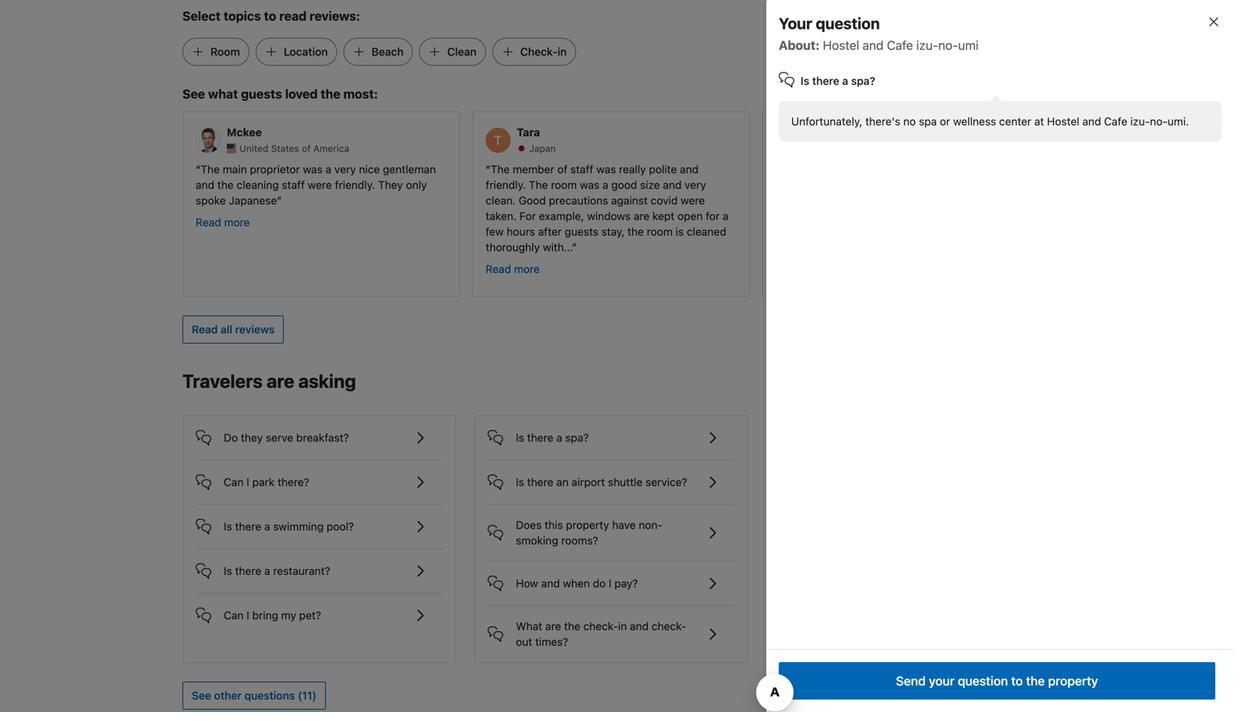 Task type: locate. For each thing, give the bounding box(es) containing it.
more down japanese
[[224, 216, 250, 229]]

2 vertical spatial i
[[247, 609, 249, 622]]

spa? up airport
[[565, 431, 589, 444]]

"
[[196, 163, 201, 176], [486, 163, 491, 176]]

very left nice
[[334, 163, 356, 176]]

no-
[[938, 38, 958, 53], [1150, 115, 1168, 128]]

check- down 'do'
[[583, 620, 618, 633]]

izu- left umi.
[[1130, 115, 1150, 128]]

2 horizontal spatial are
[[634, 210, 650, 223]]

0 vertical spatial no-
[[938, 38, 958, 53]]

1 horizontal spatial guests
[[565, 225, 598, 238]]

was inside the " the main proprietor was a very nice gentleman and the cleaning staff were friendly.  they only spoke japanese
[[303, 163, 323, 176]]

there up "bring"
[[235, 565, 261, 578]]

they
[[241, 431, 263, 444]]

0 vertical spatial staff
[[570, 163, 593, 176]]

guests inside " the member of staff was really polite and friendly. the room was a good size and very clean. good precautions against covid were taken. for example, windows are kept open for a few hours after guests stay, the room is cleaned thoroughly with...
[[565, 225, 598, 238]]

are inside what are the check-in and check- out times?
[[545, 620, 561, 633]]

this
[[545, 519, 563, 532]]

and down the pay?
[[630, 620, 649, 633]]

0 horizontal spatial room
[[551, 178, 577, 191]]

select
[[182, 8, 221, 23]]

japan image
[[517, 144, 526, 153]]

reviews
[[235, 323, 275, 336]]

1 horizontal spatial very
[[685, 178, 706, 191]]

0 horizontal spatial read more
[[196, 216, 250, 229]]

1 vertical spatial see
[[192, 690, 211, 702]]

1 vertical spatial more
[[514, 263, 540, 276]]

is there a spa? up unfortunately,
[[801, 74, 875, 87]]

more down thoroughly
[[514, 263, 540, 276]]

few
[[486, 225, 504, 238]]

is for is there a swimming pool? button
[[224, 520, 232, 533]]

0 vertical spatial are
[[634, 210, 650, 223]]

i for can i park there?
[[247, 476, 249, 489]]

1 horizontal spatial read more
[[486, 263, 540, 276]]

see inside see other questions (11) "button"
[[192, 690, 211, 702]]

0 horizontal spatial spa?
[[565, 431, 589, 444]]

0 vertical spatial question
[[816, 14, 880, 32]]

0 vertical spatial were
[[308, 178, 332, 191]]

i right 'do'
[[609, 577, 612, 590]]

room down kept
[[647, 225, 673, 238]]

0 horizontal spatial are
[[267, 370, 294, 392]]

1 horizontal spatial check-
[[652, 620, 686, 633]]

is there an airport shuttle service? button
[[488, 461, 735, 492]]

" the member of staff was really polite and friendly. the room was a good size and very clean. good precautions against covid were taken. for example, windows are kept open for a few hours after guests stay, the room is cleaned thoroughly with...
[[486, 163, 729, 254]]

can left park
[[224, 476, 244, 489]]

and right at
[[1082, 115, 1101, 128]]

i left park
[[247, 476, 249, 489]]

staff up precautions
[[570, 163, 593, 176]]

0 horizontal spatial in
[[558, 45, 567, 58]]

2 " from the left
[[486, 163, 491, 176]]

" for " the member of staff was really polite and friendly. the room was a good size and very clean. good precautions against covid were taken. for example, windows are kept open for a few hours after guests stay, the room is cleaned thoroughly with...
[[486, 163, 491, 176]]

friendly.
[[335, 178, 375, 191], [486, 178, 526, 191]]

1 vertical spatial to
[[1011, 674, 1023, 689]]

the inside the " the main proprietor was a very nice gentleman and the cleaning staff were friendly.  they only spoke japanese
[[217, 178, 234, 191]]

check- down how and when do i pay? button at the bottom of the page
[[652, 620, 686, 633]]

2 vertical spatial read
[[192, 323, 218, 336]]

1 vertical spatial of
[[557, 163, 568, 176]]

were down america
[[308, 178, 332, 191]]

izu- left umi
[[916, 38, 938, 53]]

very inside " the member of staff was really polite and friendly. the room was a good size and very clean. good precautions against covid were taken. for example, windows are kept open for a few hours after guests stay, the room is cleaned thoroughly with...
[[685, 178, 706, 191]]

very
[[334, 163, 356, 176], [685, 178, 706, 191]]

there down park
[[235, 520, 261, 533]]

check-
[[520, 45, 558, 58]]

room up precautions
[[551, 178, 577, 191]]

read more for " the member of staff was really polite and friendly. the room was a good size and very clean. good precautions against covid were taken. for example, windows are kept open for a few hours after guests stay, the room is cleaned thoroughly with...
[[486, 263, 540, 276]]

1 horizontal spatial of
[[557, 163, 568, 176]]

1 vertical spatial property
[[1048, 674, 1098, 689]]

spa? inside is there a spa? button
[[565, 431, 589, 444]]

send
[[896, 674, 926, 689]]

read more button
[[196, 215, 250, 230], [486, 262, 540, 277]]

0 vertical spatial "
[[277, 194, 282, 207]]

0 vertical spatial is there a spa?
[[801, 74, 875, 87]]

a up an
[[556, 431, 562, 444]]

to left read
[[264, 8, 276, 23]]

1 vertical spatial guests
[[565, 225, 598, 238]]

to inside the send your question to the property button
[[1011, 674, 1023, 689]]

there inside your question dialog
[[812, 74, 839, 87]]

0 horizontal spatial read more button
[[196, 215, 250, 230]]

cafe
[[887, 38, 913, 53], [1104, 115, 1127, 128]]

1 vertical spatial staff
[[282, 178, 305, 191]]

" the main proprietor was a very nice gentleman and the cleaning staff were friendly.  they only spoke japanese
[[196, 163, 436, 207]]

1 horizontal spatial more
[[514, 263, 540, 276]]

2 check- from the left
[[652, 620, 686, 633]]

they
[[378, 178, 403, 191]]

most:
[[343, 86, 378, 101]]

0 horizontal spatial no-
[[938, 38, 958, 53]]

is inside is there a swimming pool? button
[[224, 520, 232, 533]]

read left all
[[192, 323, 218, 336]]

1 horizontal spatial question
[[958, 674, 1008, 689]]

"
[[277, 194, 282, 207], [572, 241, 577, 254]]

see
[[182, 86, 205, 101], [192, 690, 211, 702]]

can for can i bring my pet?
[[224, 609, 244, 622]]

0 vertical spatial see
[[182, 86, 205, 101]]

cafe left umi
[[887, 38, 913, 53]]

0 vertical spatial spa?
[[851, 74, 875, 87]]

hours
[[507, 225, 535, 238]]

read
[[196, 216, 221, 229], [486, 263, 511, 276], [192, 323, 218, 336]]

0 horizontal spatial is there a spa?
[[516, 431, 589, 444]]

spa? up there's
[[851, 74, 875, 87]]

is for is there a restaurant? button
[[224, 565, 232, 578]]

0 horizontal spatial "
[[196, 163, 201, 176]]

inessa
[[807, 126, 842, 139]]

" down cleaning
[[277, 194, 282, 207]]

a left the swimming
[[264, 520, 270, 533]]

0 horizontal spatial izu-
[[916, 38, 938, 53]]

is there a restaurant? button
[[196, 550, 443, 581]]

" for cleaning
[[277, 194, 282, 207]]

property
[[566, 519, 609, 532], [1048, 674, 1098, 689]]

umi
[[958, 38, 979, 53]]

there for is there a spa? button
[[527, 431, 553, 444]]

0 vertical spatial to
[[264, 8, 276, 23]]

times?
[[535, 636, 568, 649]]

0 horizontal spatial very
[[334, 163, 356, 176]]

0 horizontal spatial friendly.
[[335, 178, 375, 191]]

1 horizontal spatial were
[[681, 194, 705, 207]]

1 vertical spatial izu-
[[1130, 115, 1150, 128]]

read more down thoroughly
[[486, 263, 540, 276]]

1 horizontal spatial the
[[491, 163, 510, 176]]

1 vertical spatial read
[[486, 263, 511, 276]]

no- inside your question about: hostel and cafe izu-no-umi
[[938, 38, 958, 53]]

i left "bring"
[[247, 609, 249, 622]]

is for is there a spa? button
[[516, 431, 524, 444]]

friendly. down nice
[[335, 178, 375, 191]]

are up times?
[[545, 620, 561, 633]]

the up clean.
[[491, 163, 510, 176]]

1 horizontal spatial property
[[1048, 674, 1098, 689]]

the inside your question dialog
[[1026, 674, 1045, 689]]

0 horizontal spatial more
[[224, 216, 250, 229]]

to
[[264, 8, 276, 23], [1011, 674, 1023, 689]]

this is a carousel with rotating slides. it displays featured reviews of the property. use the next and previous buttons to navigate. region
[[170, 105, 1053, 303]]

proprietor
[[250, 163, 300, 176]]

0 vertical spatial i
[[247, 476, 249, 489]]

i for can i bring my pet?
[[247, 609, 249, 622]]

0 horizontal spatial property
[[566, 519, 609, 532]]

cleaned
[[687, 225, 726, 238]]

1 horizontal spatial cafe
[[1104, 115, 1127, 128]]

1 horizontal spatial read more button
[[486, 262, 540, 277]]

your
[[779, 14, 812, 32]]

do they serve breakfast? button
[[196, 416, 443, 447]]

0 horizontal spatial guests
[[241, 86, 282, 101]]

of right member
[[557, 163, 568, 176]]

1 " from the left
[[196, 163, 201, 176]]

0 horizontal spatial cafe
[[887, 38, 913, 53]]

staff inside the " the main proprietor was a very nice gentleman and the cleaning staff were friendly.  they only spoke japanese
[[282, 178, 305, 191]]

the for and
[[201, 163, 220, 176]]

1 horizontal spatial "
[[572, 241, 577, 254]]

japanese
[[229, 194, 277, 207]]

an
[[556, 476, 569, 489]]

service?
[[646, 476, 687, 489]]

0 horizontal spatial staff
[[282, 178, 305, 191]]

0 vertical spatial of
[[302, 143, 311, 154]]

" inside the " the main proprietor was a very nice gentleman and the cleaning staff were friendly.  they only spoke japanese
[[196, 163, 201, 176]]

1 vertical spatial question
[[958, 674, 1008, 689]]

1 vertical spatial in
[[618, 620, 627, 633]]

0 vertical spatial very
[[334, 163, 356, 176]]

umi.
[[1168, 115, 1189, 128]]

other
[[214, 690, 242, 702]]

2 friendly. from the left
[[486, 178, 526, 191]]

example,
[[539, 210, 584, 223]]

are
[[634, 210, 650, 223], [267, 370, 294, 392], [545, 620, 561, 633]]

1 vertical spatial is there a spa?
[[516, 431, 589, 444]]

the
[[201, 163, 220, 176], [491, 163, 510, 176], [529, 178, 548, 191]]

check-
[[583, 620, 618, 633], [652, 620, 686, 633]]

was down united states of america
[[303, 163, 323, 176]]

read more button down spoke
[[196, 215, 250, 230]]

there left an
[[527, 476, 553, 489]]

is there a spa? inside your question dialog
[[801, 74, 875, 87]]

were inside " the member of staff was really polite and friendly. the room was a good size and very clean. good precautions against covid were taken. for example, windows are kept open for a few hours after guests stay, the room is cleaned thoroughly with...
[[681, 194, 705, 207]]

cafe left umi.
[[1104, 115, 1127, 128]]

0 horizontal spatial "
[[277, 194, 282, 207]]

read for " the member of staff was really polite and friendly. the room was a good size and very clean. good precautions against covid were taken. for example, windows are kept open for a few hours after guests stay, the room is cleaned thoroughly with...
[[486, 263, 511, 276]]

is there a spa? up an
[[516, 431, 589, 444]]

1 vertical spatial hostel
[[1047, 115, 1080, 128]]

0 horizontal spatial the
[[201, 163, 220, 176]]

are left asking
[[267, 370, 294, 392]]

a left 'restaurant?'
[[264, 565, 270, 578]]

more for the member of staff was really polite and friendly. the room was a good size and very clean. good precautions against covid were taken. for example, windows are kept open for a few hours after guests stay, the room is cleaned thoroughly with...
[[514, 263, 540, 276]]

are for what are the check-in and check- out times?
[[545, 620, 561, 633]]

the down member
[[529, 178, 548, 191]]

the left main
[[201, 163, 220, 176]]

there up unfortunately,
[[812, 74, 839, 87]]

question right your
[[816, 14, 880, 32]]

1 vertical spatial were
[[681, 194, 705, 207]]

0 vertical spatial property
[[566, 519, 609, 532]]

friendly. inside " the member of staff was really polite and friendly. the room was a good size and very clean. good precautions against covid were taken. for example, windows are kept open for a few hours after guests stay, the room is cleaned thoroughly with...
[[486, 178, 526, 191]]

pool?
[[327, 520, 354, 533]]

does
[[516, 519, 542, 532]]

room
[[551, 178, 577, 191], [647, 225, 673, 238]]

are down against
[[634, 210, 650, 223]]

do they serve breakfast?
[[224, 431, 349, 444]]

very up open
[[685, 178, 706, 191]]

see left what
[[182, 86, 205, 101]]

a
[[842, 74, 848, 87], [326, 163, 331, 176], [603, 178, 608, 191], [723, 210, 729, 223], [556, 431, 562, 444], [264, 520, 270, 533], [264, 565, 270, 578]]

can left "bring"
[[224, 609, 244, 622]]

only
[[406, 178, 427, 191]]

0 vertical spatial read
[[196, 216, 221, 229]]

shuttle
[[608, 476, 643, 489]]

hostel right the about:
[[823, 38, 859, 53]]

0 horizontal spatial hostel
[[823, 38, 859, 53]]

guests
[[241, 86, 282, 101], [565, 225, 598, 238]]

guests down example,
[[565, 225, 598, 238]]

1 vertical spatial are
[[267, 370, 294, 392]]

0 horizontal spatial question
[[816, 14, 880, 32]]

1 horizontal spatial in
[[618, 620, 627, 633]]

" up clean.
[[486, 163, 491, 176]]

see left other
[[192, 690, 211, 702]]

read down spoke
[[196, 216, 221, 229]]

" down example,
[[572, 241, 577, 254]]

read more button for " the main proprietor was a very nice gentleman and the cleaning staff were friendly.  they only spoke japanese
[[196, 215, 250, 230]]

1 vertical spatial read more
[[486, 263, 540, 276]]

" for room
[[572, 241, 577, 254]]

location
[[284, 45, 328, 58]]

are inside " the member of staff was really polite and friendly. the room was a good size and very clean. good precautions against covid were taken. for example, windows are kept open for a few hours after guests stay, the room is cleaned thoroughly with...
[[634, 210, 650, 223]]

1 horizontal spatial are
[[545, 620, 561, 633]]

1 vertical spatial room
[[647, 225, 673, 238]]

there for is there an airport shuttle service? button
[[527, 476, 553, 489]]

staff inside " the member of staff was really polite and friendly. the room was a good size and very clean. good precautions against covid were taken. for example, windows are kept open for a few hours after guests stay, the room is cleaned thoroughly with...
[[570, 163, 593, 176]]

united
[[239, 143, 268, 154]]

a down america
[[326, 163, 331, 176]]

1 can from the top
[[224, 476, 244, 489]]

izu-
[[916, 38, 938, 53], [1130, 115, 1150, 128]]

do
[[593, 577, 606, 590]]

hostel right at
[[1047, 115, 1080, 128]]

" up spoke
[[196, 163, 201, 176]]

were up open
[[681, 194, 705, 207]]

your question dialog
[[741, 0, 1234, 713]]

0 vertical spatial cafe
[[887, 38, 913, 53]]

staff down proprietor
[[282, 178, 305, 191]]

2 vertical spatial are
[[545, 620, 561, 633]]

the for friendly.
[[491, 163, 510, 176]]

is inside is there an airport shuttle service? button
[[516, 476, 524, 489]]

the inside what are the check-in and check- out times?
[[564, 620, 580, 633]]

more for the main proprietor was a very nice gentleman and the cleaning staff were friendly.  they only spoke japanese
[[224, 216, 250, 229]]

the
[[321, 86, 340, 101], [217, 178, 234, 191], [628, 225, 644, 238], [564, 620, 580, 633], [1026, 674, 1045, 689]]

there inside button
[[235, 565, 261, 578]]

to right 'your'
[[1011, 674, 1023, 689]]

there up the is there an airport shuttle service?
[[527, 431, 553, 444]]

izu- inside your question about: hostel and cafe izu-no-umi
[[916, 38, 938, 53]]

the inside the " the main proprietor was a very nice gentleman and the cleaning staff were friendly.  they only spoke japanese
[[201, 163, 220, 176]]

have
[[612, 519, 636, 532]]

size
[[640, 178, 660, 191]]

1 vertical spatial can
[[224, 609, 244, 622]]

and
[[863, 38, 884, 53], [1082, 115, 1101, 128], [680, 163, 699, 176], [196, 178, 214, 191], [663, 178, 682, 191], [541, 577, 560, 590], [630, 620, 649, 633]]

questions
[[244, 690, 295, 702]]

read down thoroughly
[[486, 263, 511, 276]]

and up spoke
[[196, 178, 214, 191]]

is inside is there a restaurant? button
[[224, 565, 232, 578]]

of right states
[[302, 143, 311, 154]]

park
[[252, 476, 275, 489]]

question
[[816, 14, 880, 32], [958, 674, 1008, 689]]

0 vertical spatial more
[[224, 216, 250, 229]]

hostel
[[823, 38, 859, 53], [1047, 115, 1080, 128]]

there's
[[865, 115, 900, 128]]

1 vertical spatial no-
[[1150, 115, 1168, 128]]

were
[[308, 178, 332, 191], [681, 194, 705, 207]]

1 vertical spatial very
[[685, 178, 706, 191]]

" inside " the member of staff was really polite and friendly. the room was a good size and very clean. good precautions against covid were taken. for example, windows are kept open for a few hours after guests stay, the room is cleaned thoroughly with...
[[486, 163, 491, 176]]

a right the for
[[723, 210, 729, 223]]

read more button down thoroughly
[[486, 262, 540, 277]]

staff
[[570, 163, 593, 176], [282, 178, 305, 191]]

property inside the does this property have non- smoking rooms?
[[566, 519, 609, 532]]

is there a restaurant?
[[224, 565, 330, 578]]

and inside the " the main proprietor was a very nice gentleman and the cleaning staff were friendly.  they only spoke japanese
[[196, 178, 214, 191]]

read more down spoke
[[196, 216, 250, 229]]

question right 'your'
[[958, 674, 1008, 689]]

a up unfortunately,
[[842, 74, 848, 87]]

1 horizontal spatial friendly.
[[486, 178, 526, 191]]

do
[[224, 431, 238, 444]]

1 vertical spatial spa?
[[565, 431, 589, 444]]

friendly. up clean.
[[486, 178, 526, 191]]

0 vertical spatial read more button
[[196, 215, 250, 230]]

1 horizontal spatial to
[[1011, 674, 1023, 689]]

and right the about:
[[863, 38, 884, 53]]

1 vertical spatial read more button
[[486, 262, 540, 277]]

0 vertical spatial izu-
[[916, 38, 938, 53]]

smoking
[[516, 534, 558, 547]]

a inside your question dialog
[[842, 74, 848, 87]]

how and when do i pay?
[[516, 577, 638, 590]]

1 horizontal spatial "
[[486, 163, 491, 176]]

0 horizontal spatial were
[[308, 178, 332, 191]]

guests right what
[[241, 86, 282, 101]]

1 horizontal spatial is there a spa?
[[801, 74, 875, 87]]

is inside is there a spa? button
[[516, 431, 524, 444]]

and right polite
[[680, 163, 699, 176]]

0 vertical spatial hostel
[[823, 38, 859, 53]]

precautions
[[549, 194, 608, 207]]

1 horizontal spatial spa?
[[851, 74, 875, 87]]

1 friendly. from the left
[[335, 178, 375, 191]]

really
[[619, 163, 646, 176]]

2 can from the top
[[224, 609, 244, 622]]

0 horizontal spatial check-
[[583, 620, 618, 633]]

covid
[[651, 194, 678, 207]]

pet?
[[299, 609, 321, 622]]

0 vertical spatial can
[[224, 476, 244, 489]]

of
[[302, 143, 311, 154], [557, 163, 568, 176]]



Task type: describe. For each thing, give the bounding box(es) containing it.
or
[[940, 115, 950, 128]]

there for is there a restaurant? button
[[235, 565, 261, 578]]

kept
[[653, 210, 675, 223]]

spa? inside your question dialog
[[851, 74, 875, 87]]

0 vertical spatial guests
[[241, 86, 282, 101]]

japan
[[529, 143, 556, 154]]

1 horizontal spatial izu-
[[1130, 115, 1150, 128]]

spoke
[[196, 194, 226, 207]]

room
[[211, 45, 240, 58]]

is
[[676, 225, 684, 238]]

are for travelers are asking
[[267, 370, 294, 392]]

for
[[519, 210, 536, 223]]

1 horizontal spatial hostel
[[1047, 115, 1080, 128]]

a inside button
[[264, 565, 270, 578]]

hostel inside your question about: hostel and cafe izu-no-umi
[[823, 38, 859, 53]]

send your question to the property button
[[779, 663, 1215, 700]]

0 horizontal spatial to
[[264, 8, 276, 23]]

(11)
[[298, 690, 317, 702]]

read more button for " the member of staff was really polite and friendly. the room was a good size and very clean. good precautions against covid were taken. for example, windows are kept open for a few hours after guests stay, the room is cleaned thoroughly with...
[[486, 262, 540, 277]]

0 vertical spatial in
[[558, 45, 567, 58]]

1 vertical spatial i
[[609, 577, 612, 590]]

when
[[563, 577, 590, 590]]

does this property have non- smoking rooms?
[[516, 519, 663, 547]]

your question about: hostel and cafe izu-no-umi
[[779, 14, 979, 53]]

see for see what guests loved the most:
[[182, 86, 205, 101]]

what
[[516, 620, 542, 633]]

at
[[1034, 115, 1044, 128]]

states
[[271, 143, 299, 154]]

what
[[208, 86, 238, 101]]

and inside what are the check-in and check- out times?
[[630, 620, 649, 633]]

cafe inside your question about: hostel and cafe izu-no-umi
[[887, 38, 913, 53]]

unfortunately, there's no spa or wellness center at hostel and cafe izu-no-umi.
[[791, 115, 1189, 128]]

0 horizontal spatial of
[[302, 143, 311, 154]]

swimming
[[273, 520, 324, 533]]

is for is there an airport shuttle service? button
[[516, 476, 524, 489]]

out
[[516, 636, 532, 649]]

see other questions (11)
[[192, 690, 317, 702]]

center
[[999, 115, 1031, 128]]

and inside your question about: hostel and cafe izu-no-umi
[[863, 38, 884, 53]]

was up precautions
[[580, 178, 600, 191]]

tara
[[517, 126, 540, 139]]

restaurant?
[[273, 565, 330, 578]]

property inside button
[[1048, 674, 1098, 689]]

and right how
[[541, 577, 560, 590]]

of inside " the member of staff was really polite and friendly. the room was a good size and very clean. good precautions against covid were taken. for example, windows are kept open for a few hours after guests stay, the room is cleaned thoroughly with...
[[557, 163, 568, 176]]

pay?
[[615, 577, 638, 590]]

united states of america
[[239, 143, 349, 154]]

against
[[611, 194, 648, 207]]

does this property have non- smoking rooms? button
[[488, 505, 735, 549]]

wellness
[[953, 115, 996, 128]]

can i bring my pet? button
[[196, 594, 443, 625]]

serve
[[266, 431, 293, 444]]

" for " the main proprietor was a very nice gentleman and the cleaning staff were friendly.  they only spoke japanese
[[196, 163, 201, 176]]

there for is there a swimming pool? button
[[235, 520, 261, 533]]

is there a swimming pool?
[[224, 520, 354, 533]]

see for see other questions (11)
[[192, 690, 211, 702]]

polite
[[649, 163, 677, 176]]

send your question to the property
[[896, 674, 1098, 689]]

a inside the " the main proprietor was a very nice gentleman and the cleaning staff were friendly.  they only spoke japanese
[[326, 163, 331, 176]]

0 vertical spatial room
[[551, 178, 577, 191]]

see what guests loved the most:
[[182, 86, 378, 101]]

read more for " the main proprietor was a very nice gentleman and the cleaning staff were friendly.  they only spoke japanese
[[196, 216, 250, 229]]

is there a swimming pool? button
[[196, 505, 443, 536]]

a left good
[[603, 178, 608, 191]]

2 horizontal spatial the
[[529, 178, 548, 191]]

after
[[538, 225, 562, 238]]

clean
[[447, 45, 477, 58]]

member
[[513, 163, 554, 176]]

loved
[[285, 86, 318, 101]]

clean.
[[486, 194, 516, 207]]

question inside your question about: hostel and cafe izu-no-umi
[[816, 14, 880, 32]]

read inside 'button'
[[192, 323, 218, 336]]

united states of america image
[[227, 144, 236, 153]]

very inside the " the main proprietor was a very nice gentleman and the cleaning staff were friendly.  they only spoke japanese
[[334, 163, 356, 176]]

can i bring my pet?
[[224, 609, 321, 622]]

check-in
[[520, 45, 567, 58]]

non-
[[639, 519, 663, 532]]

1 horizontal spatial room
[[647, 225, 673, 238]]

nice
[[359, 163, 380, 176]]

travelers
[[182, 370, 263, 392]]

read for " the main proprietor was a very nice gentleman and the cleaning staff were friendly.  they only spoke japanese
[[196, 216, 221, 229]]

read all reviews
[[192, 323, 275, 336]]

america
[[313, 143, 349, 154]]

taken.
[[486, 210, 516, 223]]

what are the check-in and check- out times?
[[516, 620, 686, 649]]

mckee
[[227, 126, 262, 139]]

1 vertical spatial cafe
[[1104, 115, 1127, 128]]

gentleman
[[383, 163, 436, 176]]

were inside the " the main proprietor was a very nice gentleman and the cleaning staff were friendly.  they only spoke japanese
[[308, 178, 332, 191]]

topics
[[224, 8, 261, 23]]

is there a spa? inside button
[[516, 431, 589, 444]]

1 horizontal spatial no-
[[1150, 115, 1168, 128]]

in inside what are the check-in and check- out times?
[[618, 620, 627, 633]]

cleaning
[[237, 178, 279, 191]]

question inside button
[[958, 674, 1008, 689]]

no
[[903, 115, 916, 128]]

friendly. inside the " the main proprietor was a very nice gentleman and the cleaning staff were friendly.  they only spoke japanese
[[335, 178, 375, 191]]

select topics to read reviews:
[[182, 8, 360, 23]]

my
[[281, 609, 296, 622]]

1 check- from the left
[[583, 620, 618, 633]]

was up good
[[596, 163, 616, 176]]

for
[[706, 210, 720, 223]]

read
[[279, 8, 307, 23]]

what are the check-in and check- out times? button
[[488, 606, 735, 650]]

thoroughly
[[486, 241, 540, 254]]

the inside " the member of staff was really polite and friendly. the room was a good size and very clean. good precautions against covid were taken. for example, windows are kept open for a few hours after guests stay, the room is cleaned thoroughly with...
[[628, 225, 644, 238]]

can i park there?
[[224, 476, 309, 489]]

main
[[223, 163, 247, 176]]

and up covid
[[663, 178, 682, 191]]

bring
[[252, 609, 278, 622]]

breakfast?
[[296, 431, 349, 444]]

is there a spa? button
[[488, 416, 735, 447]]

can for can i park there?
[[224, 476, 244, 489]]

read all reviews button
[[182, 316, 284, 344]]

windows
[[587, 210, 631, 223]]

is inside your question dialog
[[801, 74, 809, 87]]



Task type: vqa. For each thing, say whether or not it's contained in the screenshot.
How much does it cost to rent a car in the United States for a week?'s on
no



